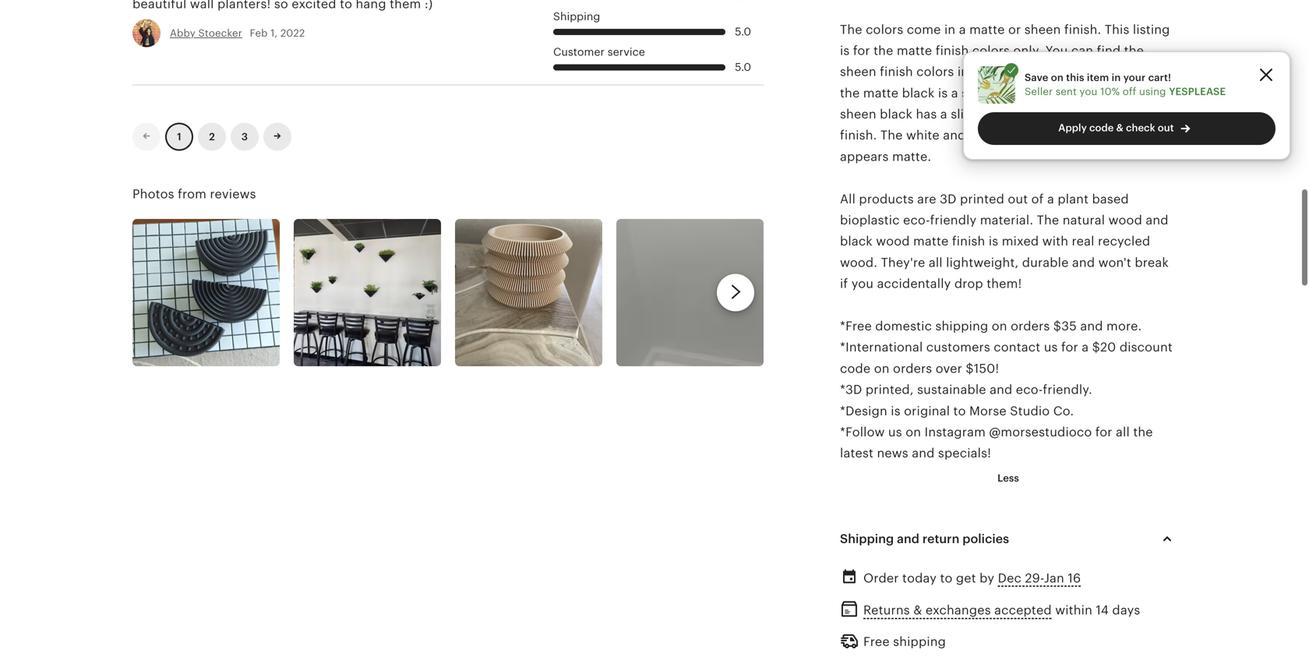 Task type: describe. For each thing, give the bounding box(es) containing it.
3d
[[940, 192, 957, 206]]

matte inside all products are 3d printed out of a plant based bioplastic eco-friendly material. the natural wood and black wood matte finish is mixed with real recycled wood. they're all lightweight, durable and won't break if you accidentally drop them!
[[913, 234, 949, 248]]

apply
[[1059, 122, 1087, 134]]

and up recycled
[[1146, 213, 1169, 227]]

friendly.
[[1043, 383, 1092, 397]]

specials!
[[938, 446, 991, 460]]

apply code & check out
[[1059, 122, 1174, 134]]

eco- inside all products are 3d printed out of a plant based bioplastic eco-friendly material. the natural wood and black wood matte finish is mixed with real recycled wood. they're all lightweight, durable and won't break if you accidentally drop them!
[[903, 213, 930, 227]]

days
[[1112, 603, 1140, 617]]

1 vertical spatial colors
[[972, 44, 1010, 58]]

*free domestic shipping on orders $35 and more. *international customers contact us for a $20 discount code on orders over $150! *3d printed, sustainable and eco-friendly. *design is original to morse studio co. *follow us on instagram @morsestudioco for all the latest news and specials!
[[840, 319, 1173, 460]]

a inside all products are 3d printed out of a plant based bioplastic eco-friendly material. the natural wood and black wood matte finish is mixed with real recycled wood. they're all lightweight, durable and won't break if you accidentally drop them!
[[1047, 192, 1054, 206]]

only.
[[1013, 44, 1042, 58]]

lightweight,
[[946, 256, 1019, 270]]

0 vertical spatial wood
[[1109, 213, 1142, 227]]

1 link
[[165, 123, 193, 151]]

over
[[936, 362, 962, 376]]

my
[[972, 65, 991, 79]]

sustainable
[[917, 383, 986, 397]]

10%
[[1100, 86, 1120, 97]]

but
[[1131, 128, 1151, 142]]

matte left or
[[970, 22, 1005, 36]]

mixed
[[1002, 234, 1039, 248]]

printed,
[[866, 383, 914, 397]]

customer
[[553, 46, 605, 58]]

2 vertical spatial to
[[940, 571, 953, 585]]

original
[[904, 404, 950, 418]]

and inside 'dropdown button'
[[897, 532, 920, 546]]

listings.
[[1030, 65, 1077, 79]]

while
[[1114, 86, 1146, 100]]

discount
[[1120, 340, 1173, 354]]

darker
[[1088, 107, 1127, 121]]

free
[[863, 635, 890, 649]]

durable
[[1022, 256, 1069, 270]]

light
[[969, 128, 997, 142]]

and up apply
[[1052, 107, 1074, 121]]

slight
[[951, 107, 985, 121]]

have
[[1088, 65, 1116, 79]]

1
[[177, 131, 181, 143]]

to inside the colors come in a matte or sheen finish. this listing is for the matte finish colors only. you can find the sheen finish colors in my other listings. i have 2 blacks: the matte black is a soft non-reflective finish while the sheen black has a slight shine to it and a darker black finish. the white and light grey is a sheen finish but appears matte.
[[1024, 107, 1037, 121]]

1 horizontal spatial the
[[881, 128, 903, 142]]

on down *international
[[874, 362, 890, 376]]

photos
[[132, 187, 174, 201]]

all products are 3d printed out of a plant based bioplastic eco-friendly material. the natural wood and black wood matte finish is mixed with real recycled wood. they're all lightweight, durable and won't break if you accidentally drop them!
[[840, 192, 1169, 291]]

come
[[907, 22, 941, 36]]

can
[[1071, 44, 1094, 58]]

off
[[1123, 86, 1137, 97]]

policies
[[963, 532, 1009, 546]]

order today to get by dec 29-jan 16
[[863, 571, 1081, 585]]

returns
[[863, 603, 910, 617]]

and up "morse"
[[990, 383, 1013, 397]]

shipping inside *free domestic shipping on orders $35 and more. *international customers contact us for a $20 discount code on orders over $150! *3d printed, sustainable and eco-friendly. *design is original to morse studio co. *follow us on instagram @morsestudioco for all the latest news and specials!
[[936, 319, 988, 333]]

apply code & check out link
[[978, 112, 1276, 145]]

has
[[916, 107, 937, 121]]

service
[[608, 46, 645, 58]]

stoecker
[[198, 27, 242, 39]]

finish inside all products are 3d printed out of a plant based bioplastic eco-friendly material. the natural wood and black wood matte finish is mixed with real recycled wood. they're all lightweight, durable and won't break if you accidentally drop them!
[[952, 234, 985, 248]]

and down real
[[1072, 256, 1095, 270]]

shipping and return policies button
[[826, 520, 1191, 558]]

$20
[[1092, 340, 1116, 354]]

0 horizontal spatial finish.
[[840, 128, 877, 142]]

from
[[178, 187, 207, 201]]

with
[[1042, 234, 1069, 248]]

find
[[1097, 44, 1121, 58]]

shipping for shipping
[[553, 10, 600, 22]]

seller
[[1025, 86, 1053, 97]]

*design
[[840, 404, 888, 418]]

today
[[902, 571, 937, 585]]

by
[[980, 571, 995, 585]]

order
[[863, 571, 899, 585]]

shipping for shipping and return policies
[[840, 532, 894, 546]]

the inside all products are 3d printed out of a plant based bioplastic eco-friendly material. the natural wood and black wood matte finish is mixed with real recycled wood. they're all lightweight, durable and won't break if you accidentally drop them!
[[1037, 213, 1059, 227]]

yesplease
[[1169, 86, 1226, 97]]

$150!
[[966, 362, 999, 376]]

0 horizontal spatial the
[[840, 22, 862, 36]]

1 vertical spatial orders
[[893, 362, 932, 376]]

to inside *free domestic shipping on orders $35 and more. *international customers contact us for a $20 discount code on orders over $150! *3d printed, sustainable and eco-friendly. *design is original to morse studio co. *follow us on instagram @morsestudioco for all the latest news and specials!
[[954, 404, 966, 418]]

i
[[1081, 65, 1084, 79]]

appears
[[840, 150, 889, 164]]

16
[[1068, 571, 1081, 585]]

0 vertical spatial orders
[[1011, 319, 1050, 333]]

2 link
[[198, 123, 226, 151]]

printed
[[960, 192, 1004, 206]]

1,
[[271, 27, 278, 39]]

and down the slight
[[943, 128, 966, 142]]

cart!
[[1148, 72, 1171, 83]]

*free
[[840, 319, 872, 333]]

1 horizontal spatial out
[[1158, 122, 1174, 134]]

dec 29-jan 16 button
[[998, 567, 1081, 590]]

0 vertical spatial finish.
[[1064, 22, 1101, 36]]

free shipping
[[863, 635, 946, 649]]

this
[[1066, 72, 1084, 83]]

return
[[923, 532, 960, 546]]

based
[[1092, 192, 1129, 206]]

friendly
[[930, 213, 977, 227]]

photos from reviews
[[132, 187, 256, 201]]

exchanges
[[926, 603, 991, 617]]

on up contact
[[992, 319, 1007, 333]]



Task type: locate. For each thing, give the bounding box(es) containing it.
the
[[840, 22, 862, 36], [881, 128, 903, 142], [1037, 213, 1059, 227]]

in inside save on this item in your cart! seller sent you 10% off using yesplease
[[1112, 72, 1121, 83]]

2 up the 'off' at top right
[[1120, 65, 1127, 79]]

and left return
[[897, 532, 920, 546]]

0 vertical spatial the
[[840, 22, 862, 36]]

save
[[1025, 72, 1049, 83]]

non-
[[989, 86, 1016, 100]]

wood up recycled
[[1109, 213, 1142, 227]]

0 vertical spatial 5.0
[[735, 26, 751, 38]]

1 vertical spatial wood
[[876, 234, 910, 248]]

& down darker
[[1116, 122, 1124, 134]]

orders up contact
[[1011, 319, 1050, 333]]

finish. up appears
[[840, 128, 877, 142]]

co.
[[1053, 404, 1074, 418]]

3 link
[[231, 123, 259, 151]]

natural
[[1063, 213, 1105, 227]]

0 vertical spatial code
[[1089, 122, 1114, 134]]

all inside *free domestic shipping on orders $35 and more. *international customers contact us for a $20 discount code on orders over $150! *3d printed, sustainable and eco-friendly. *design is original to morse studio co. *follow us on instagram @morsestudioco for all the latest news and specials!
[[1116, 425, 1130, 439]]

out left of
[[1008, 192, 1028, 206]]

you down item
[[1080, 86, 1098, 97]]

abby stoecker link
[[170, 27, 242, 39]]

for inside the colors come in a matte or sheen finish. this listing is for the matte finish colors only. you can find the sheen finish colors in my other listings. i have 2 blacks: the matte black is a soft non-reflective finish while the sheen black has a slight shine to it and a darker black finish. the white and light grey is a sheen finish but appears matte.
[[853, 44, 870, 58]]

$35
[[1053, 319, 1077, 333]]

latest
[[840, 446, 874, 460]]

1 vertical spatial out
[[1008, 192, 1028, 206]]

other
[[994, 65, 1027, 79]]

0 horizontal spatial all
[[929, 256, 943, 270]]

0 horizontal spatial you
[[852, 277, 874, 291]]

finish. up can
[[1064, 22, 1101, 36]]

for for the
[[853, 44, 870, 58]]

a right come
[[959, 22, 966, 36]]

customers
[[926, 340, 990, 354]]

*3d
[[840, 383, 862, 397]]

2 vertical spatial for
[[1096, 425, 1113, 439]]

a left $20
[[1082, 340, 1089, 354]]

on up sent
[[1051, 72, 1064, 83]]

2 inside the colors come in a matte or sheen finish. this listing is for the matte finish colors only. you can find the sheen finish colors in my other listings. i have 2 blacks: the matte black is a soft non-reflective finish while the sheen black has a slight shine to it and a darker black finish. the white and light grey is a sheen finish but appears matte.
[[1120, 65, 1127, 79]]

0 vertical spatial 2
[[1120, 65, 1127, 79]]

1 horizontal spatial orders
[[1011, 319, 1050, 333]]

using
[[1139, 86, 1166, 97]]

the colors come in a matte or sheen finish. this listing is for the matte finish colors only. you can find the sheen finish colors in my other listings. i have 2 blacks: the matte black is a soft non-reflective finish while the sheen black has a slight shine to it and a darker black finish. the white and light grey is a sheen finish but appears matte.
[[840, 22, 1173, 164]]

eco- down 'are'
[[903, 213, 930, 227]]

grey
[[1000, 128, 1027, 142]]

0 vertical spatial you
[[1080, 86, 1098, 97]]

0 horizontal spatial code
[[840, 362, 871, 376]]

*international
[[840, 340, 923, 354]]

colors up has
[[917, 65, 954, 79]]

save on this item in your cart! seller sent you 10% off using yesplease
[[1025, 72, 1226, 97]]

matte down friendly
[[913, 234, 949, 248]]

get
[[956, 571, 976, 585]]

0 vertical spatial all
[[929, 256, 943, 270]]

if
[[840, 277, 848, 291]]

white
[[906, 128, 940, 142]]

eco- inside *free domestic shipping on orders $35 and more. *international customers contact us for a $20 discount code on orders over $150! *3d printed, sustainable and eco-friendly. *design is original to morse studio co. *follow us on instagram @morsestudioco for all the latest news and specials!
[[1016, 383, 1043, 397]]

and right news
[[912, 446, 935, 460]]

0 horizontal spatial for
[[853, 44, 870, 58]]

feb
[[250, 27, 268, 39]]

in right come
[[945, 22, 956, 36]]

1 vertical spatial for
[[1061, 340, 1078, 354]]

bioplastic
[[840, 213, 900, 227]]

code inside *free domestic shipping on orders $35 and more. *international customers contact us for a $20 discount code on orders over $150! *3d printed, sustainable and eco-friendly. *design is original to morse studio co. *follow us on instagram @morsestudioco for all the latest news and specials!
[[840, 362, 871, 376]]

1 horizontal spatial eco-
[[1016, 383, 1043, 397]]

0 horizontal spatial &
[[914, 603, 922, 617]]

1 vertical spatial to
[[954, 404, 966, 418]]

us down $35
[[1044, 340, 1058, 354]]

14
[[1096, 603, 1109, 617]]

2 vertical spatial the
[[1037, 213, 1059, 227]]

code down darker
[[1089, 122, 1114, 134]]

recycled
[[1098, 234, 1150, 248]]

accidentally
[[877, 277, 951, 291]]

dec
[[998, 571, 1022, 585]]

5.0 for shipping
[[735, 26, 751, 38]]

5.0 for customer service
[[735, 61, 751, 73]]

accepted
[[995, 603, 1052, 617]]

1 vertical spatial all
[[1116, 425, 1130, 439]]

1 vertical spatial &
[[914, 603, 922, 617]]

1 horizontal spatial 2
[[1120, 65, 1127, 79]]

0 horizontal spatial wood
[[876, 234, 910, 248]]

2 horizontal spatial colors
[[972, 44, 1010, 58]]

eco- up 'studio'
[[1016, 383, 1043, 397]]

on inside save on this item in your cart! seller sent you 10% off using yesplease
[[1051, 72, 1064, 83]]

colors
[[866, 22, 903, 36], [972, 44, 1010, 58], [917, 65, 954, 79]]

abby
[[170, 27, 196, 39]]

shipping up order
[[840, 532, 894, 546]]

1 horizontal spatial colors
[[917, 65, 954, 79]]

is
[[840, 44, 850, 58], [938, 86, 948, 100], [1031, 128, 1040, 142], [989, 234, 999, 248], [891, 404, 901, 418]]

code up "*3d"
[[840, 362, 871, 376]]

in left my
[[958, 65, 969, 79]]

to up instagram
[[954, 404, 966, 418]]

more.
[[1107, 319, 1142, 333]]

check
[[1126, 122, 1155, 134]]

0 horizontal spatial out
[[1008, 192, 1028, 206]]

domestic
[[875, 319, 932, 333]]

products
[[859, 192, 914, 206]]

3
[[242, 131, 248, 143]]

it
[[1040, 107, 1048, 121]]

to
[[1024, 107, 1037, 121], [954, 404, 966, 418], [940, 571, 953, 585]]

1 horizontal spatial for
[[1061, 340, 1078, 354]]

won't
[[1099, 256, 1131, 270]]

shipping up customer on the left of the page
[[553, 10, 600, 22]]

2 horizontal spatial to
[[1024, 107, 1037, 121]]

finish.
[[1064, 22, 1101, 36], [840, 128, 877, 142]]

matte up appears
[[863, 86, 899, 100]]

0 vertical spatial out
[[1158, 122, 1174, 134]]

returns & exchanges accepted button
[[863, 599, 1052, 622]]

2 left 3
[[209, 131, 215, 143]]

1 horizontal spatial shipping
[[840, 532, 894, 546]]

your
[[1124, 72, 1146, 83]]

a up apply
[[1078, 107, 1085, 121]]

the inside *free domestic shipping on orders $35 and more. *international customers contact us for a $20 discount code on orders over $150! *3d printed, sustainable and eco-friendly. *design is original to morse studio co. *follow us on instagram @morsestudioco for all the latest news and specials!
[[1133, 425, 1153, 439]]

is inside all products are 3d printed out of a plant based bioplastic eco-friendly material. the natural wood and black wood matte finish is mixed with real recycled wood. they're all lightweight, durable and won't break if you accidentally drop them!
[[989, 234, 999, 248]]

1 5.0 from the top
[[735, 26, 751, 38]]

2 vertical spatial colors
[[917, 65, 954, 79]]

2 horizontal spatial the
[[1037, 213, 1059, 227]]

0 vertical spatial shipping
[[553, 10, 600, 22]]

and up $20
[[1080, 319, 1103, 333]]

black
[[902, 86, 935, 100], [880, 107, 913, 121], [1130, 107, 1163, 121], [840, 234, 873, 248]]

1 horizontal spatial code
[[1089, 122, 1114, 134]]

plant
[[1058, 192, 1089, 206]]

1 vertical spatial us
[[888, 425, 902, 439]]

0 vertical spatial for
[[853, 44, 870, 58]]

is inside *free domestic shipping on orders $35 and more. *international customers contact us for a $20 discount code on orders over $150! *3d printed, sustainable and eco-friendly. *design is original to morse studio co. *follow us on instagram @morsestudioco for all the latest news and specials!
[[891, 404, 901, 418]]

orders up printed,
[[893, 362, 932, 376]]

2022
[[280, 27, 305, 39]]

1 vertical spatial 2
[[209, 131, 215, 143]]

us up news
[[888, 425, 902, 439]]

1 vertical spatial code
[[840, 362, 871, 376]]

1 horizontal spatial in
[[958, 65, 969, 79]]

wood
[[1109, 213, 1142, 227], [876, 234, 910, 248]]

reflective
[[1016, 86, 1074, 100]]

you inside save on this item in your cart! seller sent you 10% off using yesplease
[[1080, 86, 1098, 97]]

news
[[877, 446, 909, 460]]

you right if
[[852, 277, 874, 291]]

all
[[840, 192, 856, 206]]

to left get
[[940, 571, 953, 585]]

for for a
[[1061, 340, 1078, 354]]

matte.
[[892, 150, 931, 164]]

0 vertical spatial us
[[1044, 340, 1058, 354]]

morse
[[969, 404, 1007, 418]]

1 horizontal spatial all
[[1116, 425, 1130, 439]]

& right the returns
[[914, 603, 922, 617]]

1 vertical spatial shipping
[[840, 532, 894, 546]]

black up wood.
[[840, 234, 873, 248]]

out right check
[[1158, 122, 1174, 134]]

0 horizontal spatial us
[[888, 425, 902, 439]]

1 horizontal spatial finish.
[[1064, 22, 1101, 36]]

1 vertical spatial shipping
[[893, 635, 946, 649]]

1 horizontal spatial to
[[954, 404, 966, 418]]

a down it
[[1044, 128, 1051, 142]]

0 vertical spatial colors
[[866, 22, 903, 36]]

0 horizontal spatial shipping
[[553, 10, 600, 22]]

black inside all products are 3d printed out of a plant based bioplastic eco-friendly material. the natural wood and black wood matte finish is mixed with real recycled wood. they're all lightweight, durable and won't break if you accidentally drop them!
[[840, 234, 873, 248]]

you inside all products are 3d printed out of a plant based bioplastic eco-friendly material. the natural wood and black wood matte finish is mixed with real recycled wood. they're all lightweight, durable and won't break if you accidentally drop them!
[[852, 277, 874, 291]]

0 vertical spatial to
[[1024, 107, 1037, 121]]

1 vertical spatial eco-
[[1016, 383, 1043, 397]]

wood up they're on the right
[[876, 234, 910, 248]]

black left has
[[880, 107, 913, 121]]

2 horizontal spatial for
[[1096, 425, 1113, 439]]

sent
[[1056, 86, 1077, 97]]

and
[[1052, 107, 1074, 121], [943, 128, 966, 142], [1146, 213, 1169, 227], [1072, 256, 1095, 270], [1080, 319, 1103, 333], [990, 383, 1013, 397], [912, 446, 935, 460], [897, 532, 920, 546]]

1 horizontal spatial &
[[1116, 122, 1124, 134]]

eco-
[[903, 213, 930, 227], [1016, 383, 1043, 397]]

0 horizontal spatial 2
[[209, 131, 215, 143]]

0 horizontal spatial eco-
[[903, 213, 930, 227]]

instagram
[[925, 425, 986, 439]]

1 vertical spatial 5.0
[[735, 61, 751, 73]]

1 horizontal spatial wood
[[1109, 213, 1142, 227]]

all inside all products are 3d printed out of a plant based bioplastic eco-friendly material. the natural wood and black wood matte finish is mixed with real recycled wood. they're all lightweight, durable and won't break if you accidentally drop them!
[[929, 256, 943, 270]]

0 vertical spatial eco-
[[903, 213, 930, 227]]

0 horizontal spatial orders
[[893, 362, 932, 376]]

a right of
[[1047, 192, 1054, 206]]

a right has
[[940, 107, 947, 121]]

matte down come
[[897, 44, 932, 58]]

to left it
[[1024, 107, 1037, 121]]

drop
[[955, 277, 983, 291]]

black up check
[[1130, 107, 1163, 121]]

5.0
[[735, 26, 751, 38], [735, 61, 751, 73]]

0 vertical spatial &
[[1116, 122, 1124, 134]]

2
[[1120, 65, 1127, 79], [209, 131, 215, 143]]

wood.
[[840, 256, 878, 270]]

shipping inside 'dropdown button'
[[840, 532, 894, 546]]

colors left come
[[866, 22, 903, 36]]

1 vertical spatial the
[[881, 128, 903, 142]]

matte
[[970, 22, 1005, 36], [897, 44, 932, 58], [863, 86, 899, 100], [913, 234, 949, 248]]

shine
[[988, 107, 1021, 121]]

1 vertical spatial finish.
[[840, 128, 877, 142]]

item
[[1087, 72, 1109, 83]]

1 vertical spatial you
[[852, 277, 874, 291]]

out
[[1158, 122, 1174, 134], [1008, 192, 1028, 206]]

black up has
[[902, 86, 935, 100]]

0 horizontal spatial in
[[945, 22, 956, 36]]

blacks:
[[1130, 65, 1173, 79]]

29-
[[1025, 571, 1044, 585]]

within
[[1055, 603, 1093, 617]]

the left come
[[840, 22, 862, 36]]

on down original
[[906, 425, 921, 439]]

0 vertical spatial shipping
[[936, 319, 988, 333]]

a left soft
[[951, 86, 958, 100]]

2 5.0 from the top
[[735, 61, 751, 73]]

code
[[1089, 122, 1114, 134], [840, 362, 871, 376]]

1 horizontal spatial us
[[1044, 340, 1058, 354]]

out inside all products are 3d printed out of a plant based bioplastic eco-friendly material. the natural wood and black wood matte finish is mixed with real recycled wood. they're all lightweight, durable and won't break if you accidentally drop them!
[[1008, 192, 1028, 206]]

2 horizontal spatial in
[[1112, 72, 1121, 83]]

0 horizontal spatial to
[[940, 571, 953, 585]]

less
[[998, 472, 1019, 484]]

for
[[853, 44, 870, 58], [1061, 340, 1078, 354], [1096, 425, 1113, 439]]

shipping
[[936, 319, 988, 333], [893, 635, 946, 649]]

of
[[1032, 192, 1044, 206]]

shipping up customers
[[936, 319, 988, 333]]

studio
[[1010, 404, 1050, 418]]

real
[[1072, 234, 1095, 248]]

they're
[[881, 256, 925, 270]]

1 horizontal spatial you
[[1080, 86, 1098, 97]]

the up matte.
[[881, 128, 903, 142]]

in up 10%
[[1112, 72, 1121, 83]]

shipping right free
[[893, 635, 946, 649]]

0 horizontal spatial colors
[[866, 22, 903, 36]]

reviews
[[210, 187, 256, 201]]

a inside *free domestic shipping on orders $35 and more. *international customers contact us for a $20 discount code on orders over $150! *3d printed, sustainable and eco-friendly. *design is original to morse studio co. *follow us on instagram @morsestudioco for all the latest news and specials!
[[1082, 340, 1089, 354]]

the up the with
[[1037, 213, 1059, 227]]

colors up my
[[972, 44, 1010, 58]]



Task type: vqa. For each thing, say whether or not it's contained in the screenshot.
the left shower
no



